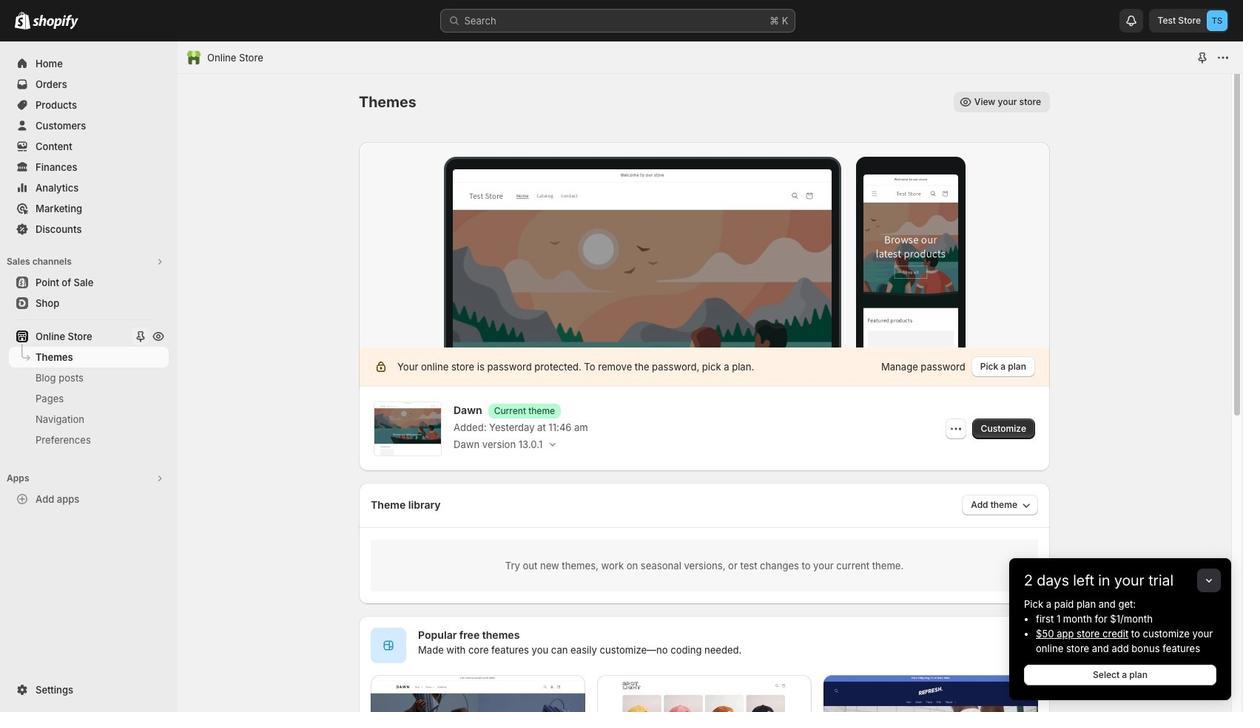 Task type: describe. For each thing, give the bounding box(es) containing it.
shopify image
[[15, 12, 30, 30]]



Task type: vqa. For each thing, say whether or not it's contained in the screenshot.
Online Store image
yes



Task type: locate. For each thing, give the bounding box(es) containing it.
online store image
[[186, 50, 201, 65]]

shopify image
[[33, 15, 78, 30]]

test store image
[[1207, 10, 1228, 31]]



